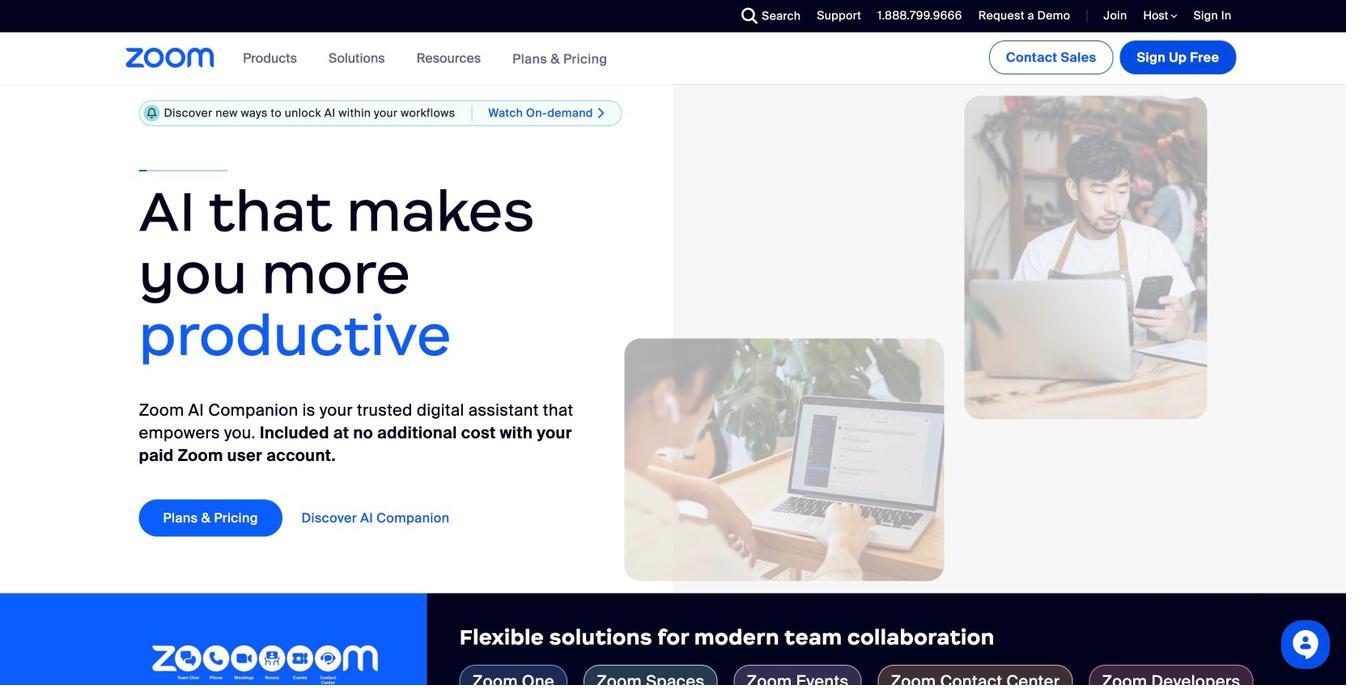 Task type: describe. For each thing, give the bounding box(es) containing it.
product information navigation
[[231, 32, 620, 85]]

zoom one tab
[[460, 666, 568, 686]]

right image
[[593, 107, 610, 120]]



Task type: vqa. For each thing, say whether or not it's contained in the screenshot.
Show Personal Meeting ID image
no



Task type: locate. For each thing, give the bounding box(es) containing it.
main content
[[0, 32, 1347, 686]]

banner
[[107, 32, 1240, 85]]

zoom logo image
[[126, 48, 215, 68]]

tab list
[[460, 666, 1314, 686]]

zoom unified communication platform image
[[152, 646, 379, 686]]

meetings navigation
[[986, 32, 1240, 78]]



